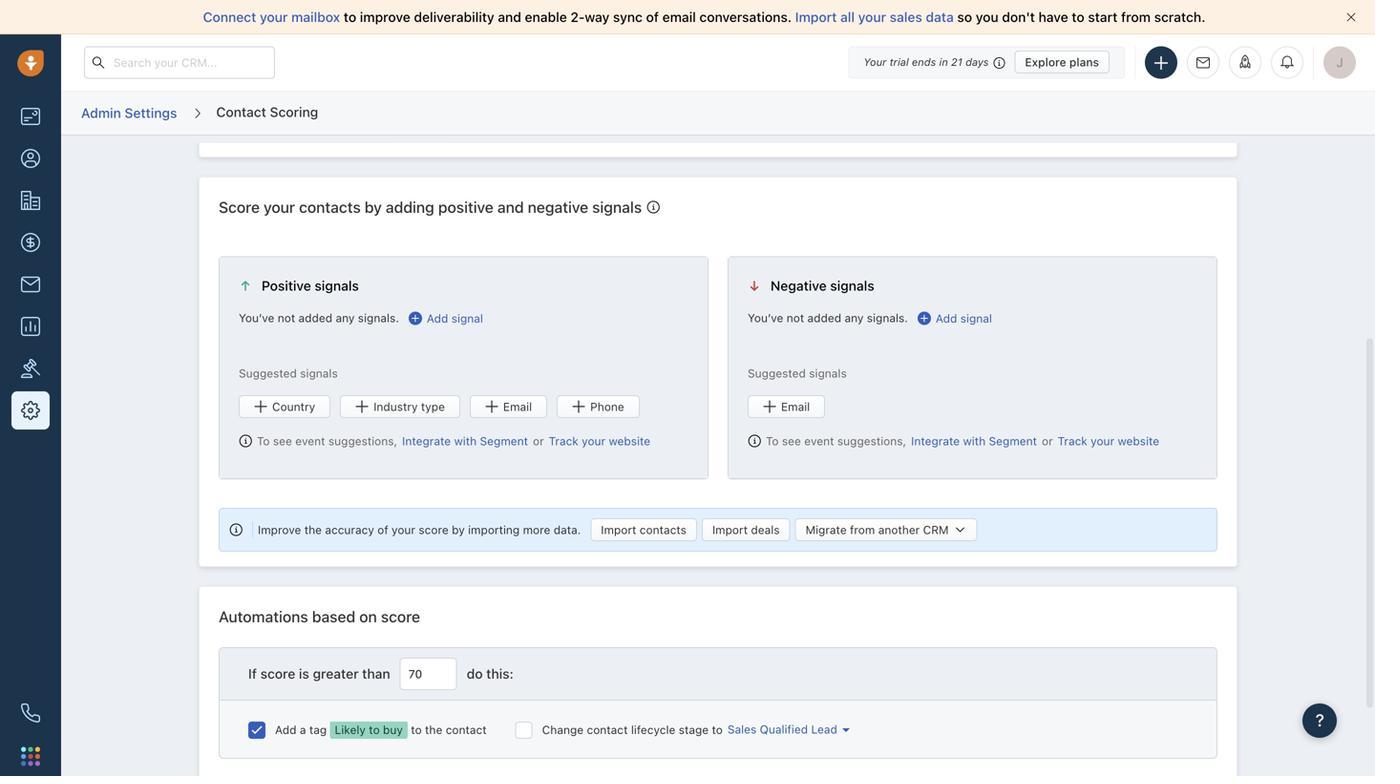 Task type: describe. For each thing, give the bounding box(es) containing it.
sync
[[613, 9, 643, 25]]

a
[[300, 724, 306, 737]]

1 horizontal spatial the
[[425, 724, 443, 737]]

or for negative signals
[[1042, 435, 1054, 448]]

2-
[[571, 9, 585, 25]]

positive
[[438, 198, 494, 216]]

so
[[958, 9, 973, 25]]

start
[[1089, 9, 1118, 25]]

with for negative signals
[[964, 435, 986, 448]]

migrate
[[806, 523, 847, 537]]

than
[[362, 666, 390, 682]]

days
[[966, 56, 989, 68]]

you've for negative
[[748, 312, 784, 325]]

0 vertical spatial the
[[305, 523, 322, 537]]

track for negative signals
[[1058, 435, 1088, 448]]

you've not added any signals. for positive
[[239, 312, 399, 325]]

don't
[[1003, 9, 1036, 25]]

see for negative
[[782, 435, 802, 448]]

accuracy
[[325, 523, 374, 537]]

mailbox
[[291, 9, 340, 25]]

integrate for negative signals
[[912, 435, 960, 448]]

email for 2nd email button from the left
[[782, 400, 810, 414]]

connect your mailbox link
[[203, 9, 344, 25]]

1 contact from the left
[[446, 724, 487, 737]]

plans
[[1070, 55, 1100, 69]]

stage
[[679, 724, 709, 737]]

integrate with segment link for negative signals
[[912, 433, 1038, 450]]

contacts inside button
[[640, 523, 687, 537]]

contact
[[216, 104, 266, 120]]

1 vertical spatial from
[[850, 523, 875, 537]]

import for import contacts
[[601, 523, 637, 537]]

scratch.
[[1155, 9, 1206, 25]]

based
[[312, 608, 356, 626]]

greater
[[313, 666, 359, 682]]

improve
[[360, 9, 411, 25]]

do this :
[[467, 666, 514, 682]]

sales
[[728, 723, 757, 736]]

email for first email button
[[503, 400, 532, 414]]

signals. for negative signals
[[867, 312, 908, 325]]

2 contact from the left
[[587, 724, 628, 737]]

connect
[[203, 9, 256, 25]]

trial
[[890, 56, 909, 68]]

industry
[[374, 400, 418, 414]]

score your contacts by adding positive and negative signals
[[219, 198, 642, 216]]

email
[[663, 9, 696, 25]]

2 vertical spatial score
[[260, 666, 296, 682]]

data
[[926, 9, 954, 25]]

negative signals
[[771, 278, 875, 294]]

to right the stage
[[712, 724, 723, 737]]

have
[[1039, 9, 1069, 25]]

explore plans
[[1026, 55, 1100, 69]]

score
[[219, 198, 260, 216]]

to right buy
[[411, 724, 422, 737]]

change contact lifecycle stage to
[[542, 724, 723, 737]]

enable
[[525, 9, 567, 25]]

and for negative
[[498, 198, 524, 216]]

import deals
[[713, 523, 780, 537]]

you've not added any signals. for negative
[[748, 312, 908, 325]]

in
[[940, 56, 949, 68]]

automations
[[219, 608, 308, 626]]

change
[[542, 724, 584, 737]]

country button
[[239, 395, 331, 418]]

all
[[841, 9, 855, 25]]

phone
[[591, 400, 625, 414]]

lead
[[812, 723, 838, 736]]

type
[[421, 400, 445, 414]]

1 vertical spatial score
[[381, 608, 420, 626]]

improve
[[258, 523, 301, 537]]

signals right positive
[[315, 278, 359, 294]]

signals. for positive signals
[[358, 312, 399, 325]]

sales qualified lead button
[[723, 723, 851, 736]]

your trial ends in 21 days
[[864, 56, 989, 68]]

conversations.
[[700, 9, 792, 25]]

see for positive
[[273, 435, 292, 448]]

you
[[976, 9, 999, 25]]

to right mailbox
[[344, 9, 357, 25]]

add for positive signals
[[427, 312, 448, 325]]

0 vertical spatial score
[[419, 523, 449, 537]]

phone button
[[557, 395, 640, 418]]

buy
[[383, 724, 403, 737]]

scoring
[[270, 104, 318, 120]]

deals
[[751, 523, 780, 537]]

way
[[585, 9, 610, 25]]

crm
[[924, 523, 949, 537]]

you've for positive
[[239, 312, 275, 325]]

likely
[[335, 724, 366, 737]]

admin
[[81, 105, 121, 121]]

data.
[[554, 523, 581, 537]]

signals right negative
[[593, 198, 642, 216]]

segment for negative signals
[[989, 435, 1038, 448]]

Search your CRM... text field
[[84, 46, 275, 79]]

negative
[[528, 198, 589, 216]]

sales
[[890, 9, 923, 25]]

another
[[879, 523, 920, 537]]

website for negative signals
[[1118, 435, 1160, 448]]

ends
[[912, 56, 937, 68]]

import deals button
[[702, 519, 791, 542]]

import for import deals
[[713, 523, 748, 537]]

and for enable
[[498, 9, 522, 25]]

track your website link for negative signals
[[1058, 433, 1160, 450]]

is
[[299, 666, 309, 682]]

signals down the negative signals
[[809, 367, 847, 380]]

import all your sales data link
[[796, 9, 958, 25]]

industry type
[[374, 400, 445, 414]]

close image
[[1347, 12, 1357, 22]]

settings
[[125, 105, 177, 121]]

adding
[[386, 198, 435, 216]]

add signal for positive signals
[[427, 312, 483, 325]]

if
[[248, 666, 257, 682]]

suggestions, for positive signals
[[329, 435, 398, 448]]

this
[[487, 666, 510, 682]]



Task type: vqa. For each thing, say whether or not it's contained in the screenshot.
WhatsApp inside the Looking to purchase a new number, or migrate from your current Service Provider or WhatsApp Business mobile app?
no



Task type: locate. For each thing, give the bounding box(es) containing it.
from right start
[[1122, 9, 1151, 25]]

1 horizontal spatial from
[[1122, 9, 1151, 25]]

import contacts
[[601, 523, 687, 537]]

suggestions,
[[329, 435, 398, 448], [838, 435, 907, 448]]

signals right negative on the right
[[831, 278, 875, 294]]

import right data.
[[601, 523, 637, 537]]

1 horizontal spatial event
[[805, 435, 835, 448]]

suggested signals
[[239, 367, 338, 380], [748, 367, 847, 380]]

0 horizontal spatial email button
[[470, 395, 548, 418]]

import left "all"
[[796, 9, 837, 25]]

2 email button from the left
[[748, 395, 826, 418]]

migrate from another crm
[[806, 523, 949, 537]]

1 not from the left
[[278, 312, 295, 325]]

you've down negative on the right
[[748, 312, 784, 325]]

1 horizontal spatial to see event suggestions, integrate with segment or track your website
[[766, 435, 1160, 448]]

1 horizontal spatial track
[[1058, 435, 1088, 448]]

added for positive
[[299, 312, 333, 325]]

0 horizontal spatial track
[[549, 435, 579, 448]]

added down the negative signals
[[808, 312, 842, 325]]

phone image
[[21, 704, 40, 723]]

:
[[510, 666, 514, 682]]

signal
[[452, 312, 483, 325], [961, 312, 993, 325]]

1 event from the left
[[295, 435, 325, 448]]

explore
[[1026, 55, 1067, 69]]

score right on
[[381, 608, 420, 626]]

0 horizontal spatial suggested signals
[[239, 367, 338, 380]]

to see event suggestions, integrate with segment or track your website up crm
[[766, 435, 1160, 448]]

2 integrate with segment link from the left
[[912, 433, 1038, 450]]

to down country button on the left
[[257, 435, 270, 448]]

suggested for positive signals
[[239, 367, 297, 380]]

you've
[[239, 312, 275, 325], [748, 312, 784, 325]]

2 add signal from the left
[[936, 312, 993, 325]]

with for positive signals
[[454, 435, 477, 448]]

0 horizontal spatial website
[[609, 435, 651, 448]]

and
[[498, 9, 522, 25], [498, 198, 524, 216]]

2 website from the left
[[1118, 435, 1160, 448]]

and left enable
[[498, 9, 522, 25]]

0 horizontal spatial with
[[454, 435, 477, 448]]

1 horizontal spatial suggested
[[748, 367, 806, 380]]

0 horizontal spatial signals.
[[358, 312, 399, 325]]

of right accuracy
[[378, 523, 389, 537]]

phone element
[[11, 695, 50, 733]]

1 website from the left
[[609, 435, 651, 448]]

tag
[[309, 724, 327, 737]]

not down positive
[[278, 312, 295, 325]]

2 segment from the left
[[989, 435, 1038, 448]]

0 horizontal spatial add signal
[[427, 312, 483, 325]]

None number field
[[400, 658, 457, 691]]

any down positive signals in the top of the page
[[336, 312, 355, 325]]

qualified
[[760, 723, 808, 736]]

import inside button
[[601, 523, 637, 537]]

21
[[952, 56, 963, 68]]

signals. down the negative signals
[[867, 312, 908, 325]]

1 horizontal spatial add
[[427, 312, 448, 325]]

event
[[295, 435, 325, 448], [805, 435, 835, 448]]

integrate with segment link for positive signals
[[402, 433, 528, 450]]

0 vertical spatial and
[[498, 9, 522, 25]]

0 horizontal spatial track your website link
[[549, 433, 651, 450]]

2 integrate from the left
[[912, 435, 960, 448]]

1 email from the left
[[503, 400, 532, 414]]

1 with from the left
[[454, 435, 477, 448]]

positive
[[262, 278, 311, 294]]

1 horizontal spatial by
[[452, 523, 465, 537]]

0 vertical spatial contacts
[[299, 198, 361, 216]]

0 horizontal spatial any
[[336, 312, 355, 325]]

2 track your website link from the left
[[1058, 433, 1160, 450]]

1 horizontal spatial you've
[[748, 312, 784, 325]]

contacts left adding
[[299, 198, 361, 216]]

more
[[523, 523, 551, 537]]

not for positive
[[278, 312, 295, 325]]

add a tag likely to buy to the contact
[[275, 724, 487, 737]]

you've not added any signals. down positive signals in the top of the page
[[239, 312, 399, 325]]

1 horizontal spatial email button
[[748, 395, 826, 418]]

1 integrate with segment link from the left
[[402, 433, 528, 450]]

negative
[[771, 278, 827, 294]]

0 horizontal spatial integrate with segment link
[[402, 433, 528, 450]]

1 track from the left
[[549, 435, 579, 448]]

integrate for positive signals
[[402, 435, 451, 448]]

0 horizontal spatial of
[[378, 523, 389, 537]]

1 horizontal spatial add signal
[[936, 312, 993, 325]]

not for negative
[[787, 312, 805, 325]]

2 you've not added any signals. from the left
[[748, 312, 908, 325]]

integrate
[[402, 435, 451, 448], [912, 435, 960, 448]]

1 horizontal spatial segment
[[989, 435, 1038, 448]]

0 horizontal spatial event
[[295, 435, 325, 448]]

1 horizontal spatial of
[[646, 9, 659, 25]]

2 signal from the left
[[961, 312, 993, 325]]

2 to see event suggestions, integrate with segment or track your website from the left
[[766, 435, 1160, 448]]

0 horizontal spatial you've
[[239, 312, 275, 325]]

0 horizontal spatial added
[[299, 312, 333, 325]]

by
[[365, 198, 382, 216], [452, 523, 465, 537]]

add for negative signals
[[936, 312, 958, 325]]

0 horizontal spatial segment
[[480, 435, 528, 448]]

sales qualified lead
[[728, 723, 838, 736]]

suggested
[[239, 367, 297, 380], [748, 367, 806, 380]]

website for positive signals
[[609, 435, 651, 448]]

and right positive
[[498, 198, 524, 216]]

to see event suggestions, integrate with segment or track your website for positive signals
[[257, 435, 651, 448]]

1 horizontal spatial you've not added any signals.
[[748, 312, 908, 325]]

signal for positive signals
[[452, 312, 483, 325]]

0 horizontal spatial contacts
[[299, 198, 361, 216]]

1 horizontal spatial import
[[713, 523, 748, 537]]

1 to see event suggestions, integrate with segment or track your website from the left
[[257, 435, 651, 448]]

add signal
[[427, 312, 483, 325], [936, 312, 993, 325]]

not down negative on the right
[[787, 312, 805, 325]]

2 suggested from the left
[[748, 367, 806, 380]]

email button
[[470, 395, 548, 418], [748, 395, 826, 418]]

0 horizontal spatial or
[[533, 435, 544, 448]]

suggestions, down 'industry'
[[329, 435, 398, 448]]

to up deals
[[766, 435, 779, 448]]

explore plans link
[[1015, 51, 1110, 74]]

2 suggested signals from the left
[[748, 367, 847, 380]]

0 horizontal spatial by
[[365, 198, 382, 216]]

0 horizontal spatial the
[[305, 523, 322, 537]]

or
[[533, 435, 544, 448], [1042, 435, 1054, 448]]

1 horizontal spatial see
[[782, 435, 802, 448]]

0 vertical spatial by
[[365, 198, 382, 216]]

industry type button
[[340, 395, 460, 418]]

1 segment from the left
[[480, 435, 528, 448]]

score
[[419, 523, 449, 537], [381, 608, 420, 626], [260, 666, 296, 682]]

1 suggestions, from the left
[[329, 435, 398, 448]]

2 horizontal spatial add
[[936, 312, 958, 325]]

freshworks switcher image
[[21, 747, 40, 767]]

contact down the do
[[446, 724, 487, 737]]

segment
[[480, 435, 528, 448], [989, 435, 1038, 448]]

suggested up country button on the left
[[239, 367, 297, 380]]

1 see from the left
[[273, 435, 292, 448]]

1 add signal from the left
[[427, 312, 483, 325]]

0 horizontal spatial import
[[601, 523, 637, 537]]

event for positive
[[295, 435, 325, 448]]

2 with from the left
[[964, 435, 986, 448]]

connect your mailbox to improve deliverability and enable 2-way sync of email conversations. import all your sales data so you don't have to start from scratch.
[[203, 9, 1206, 25]]

0 horizontal spatial signal
[[452, 312, 483, 325]]

2 added from the left
[[808, 312, 842, 325]]

2 to from the left
[[766, 435, 779, 448]]

1 track your website link from the left
[[549, 433, 651, 450]]

by left importing
[[452, 523, 465, 537]]

your
[[260, 9, 288, 25], [859, 9, 887, 25], [264, 198, 295, 216], [582, 435, 606, 448], [1091, 435, 1115, 448], [392, 523, 416, 537]]

to left start
[[1072, 9, 1085, 25]]

add signal for negative signals
[[936, 312, 993, 325]]

1 horizontal spatial signal
[[961, 312, 993, 325]]

1 email button from the left
[[470, 395, 548, 418]]

not
[[278, 312, 295, 325], [787, 312, 805, 325]]

contact
[[446, 724, 487, 737], [587, 724, 628, 737]]

1 horizontal spatial track your website link
[[1058, 433, 1160, 450]]

integrate down type
[[402, 435, 451, 448]]

1 vertical spatial the
[[425, 724, 443, 737]]

0 horizontal spatial contact
[[446, 724, 487, 737]]

0 horizontal spatial integrate
[[402, 435, 451, 448]]

0 horizontal spatial add signal link
[[409, 310, 483, 327]]

add signal link for negative signals
[[918, 310, 993, 327]]

0 horizontal spatial suggestions,
[[329, 435, 398, 448]]

event down country
[[295, 435, 325, 448]]

2 signals. from the left
[[867, 312, 908, 325]]

1 suggested from the left
[[239, 367, 297, 380]]

1 vertical spatial and
[[498, 198, 524, 216]]

2 not from the left
[[787, 312, 805, 325]]

properties image
[[21, 359, 40, 378]]

do
[[467, 666, 483, 682]]

added for negative
[[808, 312, 842, 325]]

1 horizontal spatial not
[[787, 312, 805, 325]]

contacts left import deals at the right
[[640, 523, 687, 537]]

integrate with segment link
[[402, 433, 528, 450], [912, 433, 1038, 450]]

2 suggestions, from the left
[[838, 435, 907, 448]]

1 horizontal spatial email
[[782, 400, 810, 414]]

contacts
[[299, 198, 361, 216], [640, 523, 687, 537]]

1 added from the left
[[299, 312, 333, 325]]

1 vertical spatial contacts
[[640, 523, 687, 537]]

1 you've not added any signals. from the left
[[239, 312, 399, 325]]

the right buy
[[425, 724, 443, 737]]

import
[[796, 9, 837, 25], [601, 523, 637, 537], [713, 523, 748, 537]]

1 horizontal spatial contacts
[[640, 523, 687, 537]]

1 signals. from the left
[[358, 312, 399, 325]]

0 horizontal spatial suggested
[[239, 367, 297, 380]]

import inside 'button'
[[713, 523, 748, 537]]

the
[[305, 523, 322, 537], [425, 724, 443, 737]]

0 vertical spatial of
[[646, 9, 659, 25]]

1 any from the left
[[336, 312, 355, 325]]

1 horizontal spatial any
[[845, 312, 864, 325]]

signal for negative signals
[[961, 312, 993, 325]]

improve the accuracy of your score by importing more data.
[[258, 523, 581, 537]]

admin settings
[[81, 105, 177, 121]]

2 see from the left
[[782, 435, 802, 448]]

suggested signals down negative on the right
[[748, 367, 847, 380]]

1 horizontal spatial integrate with segment link
[[912, 433, 1038, 450]]

track
[[549, 435, 579, 448], [1058, 435, 1088, 448]]

0 vertical spatial from
[[1122, 9, 1151, 25]]

0 horizontal spatial add
[[275, 724, 297, 737]]

the right improve
[[305, 523, 322, 537]]

1 you've from the left
[[239, 312, 275, 325]]

1 suggested signals from the left
[[239, 367, 338, 380]]

any for negative signals
[[845, 312, 864, 325]]

add signal link for positive signals
[[409, 310, 483, 327]]

track for positive signals
[[549, 435, 579, 448]]

signals. down positive signals in the top of the page
[[358, 312, 399, 325]]

suggested signals for negative
[[748, 367, 847, 380]]

0 horizontal spatial email
[[503, 400, 532, 414]]

2 event from the left
[[805, 435, 835, 448]]

1 vertical spatial of
[[378, 523, 389, 537]]

segment for positive signals
[[480, 435, 528, 448]]

2 any from the left
[[845, 312, 864, 325]]

score left importing
[[419, 523, 449, 537]]

1 add signal link from the left
[[409, 310, 483, 327]]

deliverability
[[414, 9, 495, 25]]

suggestions, up migrate from another crm
[[838, 435, 907, 448]]

2 add signal link from the left
[[918, 310, 993, 327]]

suggestions, for negative signals
[[838, 435, 907, 448]]

suggested down negative on the right
[[748, 367, 806, 380]]

0 horizontal spatial from
[[850, 523, 875, 537]]

1 horizontal spatial added
[[808, 312, 842, 325]]

1 horizontal spatial to
[[766, 435, 779, 448]]

on
[[359, 608, 377, 626]]

or for positive signals
[[533, 435, 544, 448]]

1 horizontal spatial integrate
[[912, 435, 960, 448]]

to
[[257, 435, 270, 448], [766, 435, 779, 448]]

2 email from the left
[[782, 400, 810, 414]]

import left deals
[[713, 523, 748, 537]]

to for negative
[[766, 435, 779, 448]]

lifecycle
[[631, 724, 676, 737]]

add
[[427, 312, 448, 325], [936, 312, 958, 325], [275, 724, 297, 737]]

1 to from the left
[[257, 435, 270, 448]]

you've not added any signals. down the negative signals
[[748, 312, 908, 325]]

contact right change
[[587, 724, 628, 737]]

event up 'migrate'
[[805, 435, 835, 448]]

added down positive signals in the top of the page
[[299, 312, 333, 325]]

2 you've from the left
[[748, 312, 784, 325]]

0 horizontal spatial you've not added any signals.
[[239, 312, 399, 325]]

to left buy
[[369, 724, 380, 737]]

suggested signals for positive
[[239, 367, 338, 380]]

signals up country
[[300, 367, 338, 380]]

suggested signals up country button on the left
[[239, 367, 338, 380]]

if score is greater than
[[248, 666, 390, 682]]

2 track from the left
[[1058, 435, 1088, 448]]

2 or from the left
[[1042, 435, 1054, 448]]

1 signal from the left
[[452, 312, 483, 325]]

1 horizontal spatial with
[[964, 435, 986, 448]]

your
[[864, 56, 887, 68]]

1 vertical spatial by
[[452, 523, 465, 537]]

1 horizontal spatial add signal link
[[918, 310, 993, 327]]

1 horizontal spatial or
[[1042, 435, 1054, 448]]

you've down positive
[[239, 312, 275, 325]]

automations based on score
[[219, 608, 420, 626]]

admin settings link
[[80, 98, 178, 128]]

2 horizontal spatial import
[[796, 9, 837, 25]]

from
[[1122, 9, 1151, 25], [850, 523, 875, 537]]

1 integrate from the left
[[402, 435, 451, 448]]

1 horizontal spatial suggested signals
[[748, 367, 847, 380]]

track your website link for positive signals
[[549, 433, 651, 450]]

1 or from the left
[[533, 435, 544, 448]]

see
[[273, 435, 292, 448], [782, 435, 802, 448]]

0 horizontal spatial to
[[257, 435, 270, 448]]

from right 'migrate'
[[850, 523, 875, 537]]

any down the negative signals
[[845, 312, 864, 325]]

to for positive
[[257, 435, 270, 448]]

0 horizontal spatial see
[[273, 435, 292, 448]]

to see event suggestions, integrate with segment or track your website down type
[[257, 435, 651, 448]]

1 horizontal spatial suggestions,
[[838, 435, 907, 448]]

importing
[[468, 523, 520, 537]]

signals
[[593, 198, 642, 216], [315, 278, 359, 294], [831, 278, 875, 294], [300, 367, 338, 380], [809, 367, 847, 380]]

to see event suggestions, integrate with segment or track your website
[[257, 435, 651, 448], [766, 435, 1160, 448]]

to see event suggestions, integrate with segment or track your website for negative signals
[[766, 435, 1160, 448]]

of
[[646, 9, 659, 25], [378, 523, 389, 537]]

import contacts button
[[591, 519, 697, 542]]

1 horizontal spatial website
[[1118, 435, 1160, 448]]

contact scoring
[[216, 104, 318, 120]]

any
[[336, 312, 355, 325], [845, 312, 864, 325]]

of right sync
[[646, 9, 659, 25]]

by left adding
[[365, 198, 382, 216]]

0 horizontal spatial not
[[278, 312, 295, 325]]

positive signals
[[262, 278, 359, 294]]

suggested for negative signals
[[748, 367, 806, 380]]

1 horizontal spatial contact
[[587, 724, 628, 737]]

integrate up crm
[[912, 435, 960, 448]]

1 horizontal spatial signals.
[[867, 312, 908, 325]]

country
[[272, 400, 315, 414]]

website
[[609, 435, 651, 448], [1118, 435, 1160, 448]]

event for negative
[[805, 435, 835, 448]]

score right "if"
[[260, 666, 296, 682]]

0 horizontal spatial to see event suggestions, integrate with segment or track your website
[[257, 435, 651, 448]]

any for positive signals
[[336, 312, 355, 325]]



